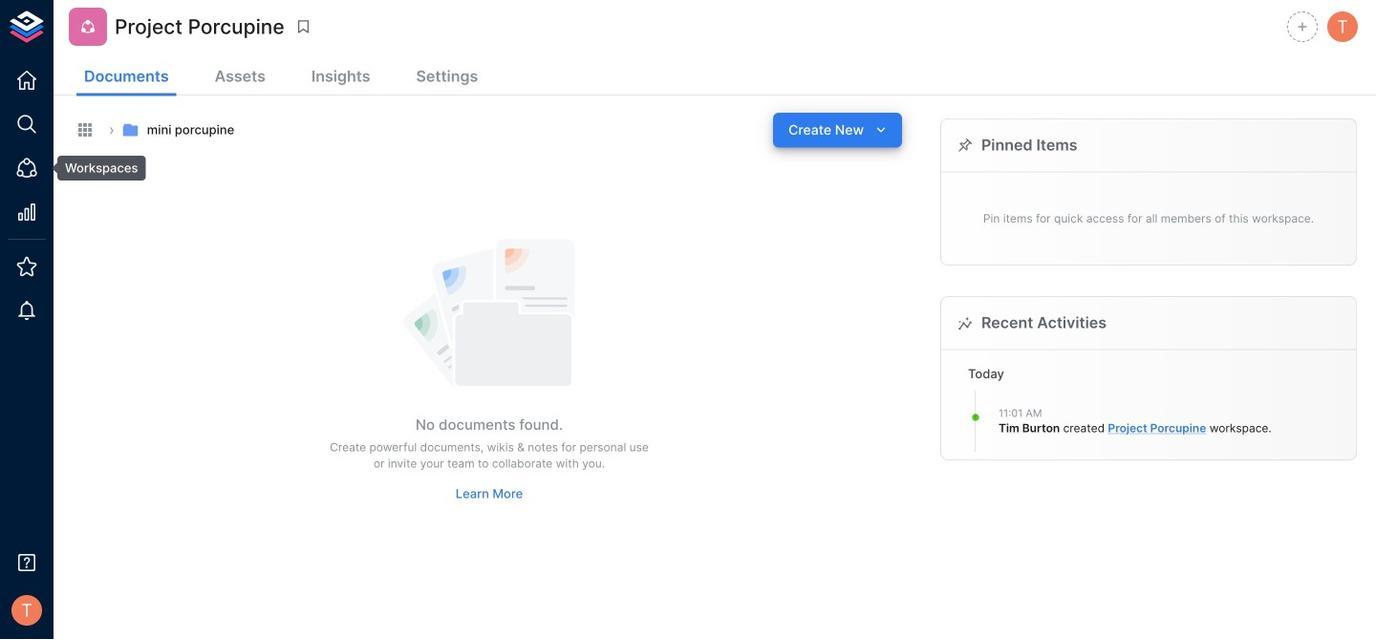 Task type: locate. For each thing, give the bounding box(es) containing it.
tooltip
[[44, 156, 146, 181]]

bookmark image
[[295, 18, 312, 35]]



Task type: vqa. For each thing, say whether or not it's contained in the screenshot.
Remove Bookmark image
no



